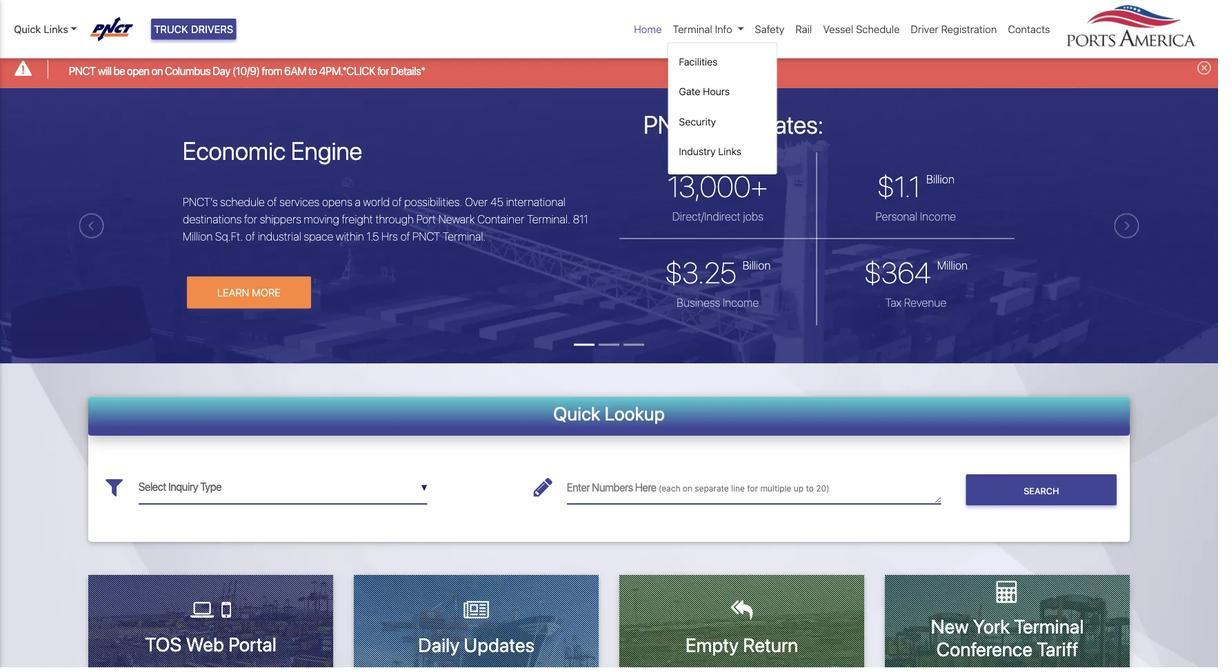 Task type: describe. For each thing, give the bounding box(es) containing it.
pnct for pnct generates:
[[644, 109, 706, 139]]

personal income
[[876, 210, 957, 223]]

from
[[262, 64, 282, 77]]

new
[[931, 615, 969, 638]]

to for 20)
[[806, 484, 814, 494]]

here
[[635, 481, 657, 494]]

newark
[[439, 212, 475, 226]]

updates
[[464, 634, 535, 656]]

will
[[98, 64, 112, 77]]

pnct will be open on columbus day (10/9) from 6am to 4pm.*click for details* link
[[69, 63, 426, 79]]

services
[[280, 195, 320, 208]]

daily
[[418, 634, 460, 656]]

destinations
[[183, 212, 242, 226]]

search button
[[967, 475, 1117, 506]]

economic engine
[[183, 136, 362, 165]]

home
[[634, 23, 662, 35]]

tax
[[886, 296, 902, 309]]

freight
[[342, 212, 373, 226]]

opens
[[322, 195, 353, 208]]

drivers
[[191, 23, 233, 35]]

enter numbers here (each on separate line for multiple up to 20)
[[567, 481, 830, 494]]

vessel schedule
[[823, 23, 900, 35]]

separate
[[695, 484, 729, 494]]

tariff
[[1037, 638, 1079, 661]]

contacts link
[[1003, 16, 1056, 42]]

safety link
[[750, 16, 790, 42]]

1.5
[[367, 230, 379, 243]]

within
[[336, 230, 364, 243]]

pnct's schedule of services opens a world of possibilities.                                 over 45 international destinations for shippers moving freight through port newark container terminal.                                 811 million sq.ft. of industrial space within 1.5 hrs of pnct terminal.
[[183, 195, 588, 243]]

0 horizontal spatial terminal.
[[443, 230, 486, 243]]

empty
[[686, 634, 739, 656]]

more
[[252, 287, 281, 299]]

hrs
[[382, 230, 398, 243]]

industry
[[679, 146, 716, 157]]

truck drivers
[[154, 23, 233, 35]]

container
[[478, 212, 525, 226]]

driver registration link
[[906, 16, 1003, 42]]

pnct for pnct will be open on columbus day (10/9) from 6am to 4pm.*click for details*
[[69, 64, 96, 77]]

learn more
[[217, 287, 281, 299]]

industrial
[[258, 230, 301, 243]]

empty return
[[686, 634, 799, 656]]

terminal info link
[[668, 16, 750, 42]]

hours
[[703, 86, 730, 97]]

day
[[213, 64, 231, 77]]

be
[[114, 64, 125, 77]]

$3.25 billion
[[665, 255, 771, 290]]

quick for quick lookup
[[553, 403, 601, 425]]

up
[[794, 484, 804, 494]]

terminal inside new york terminal conference tariff
[[1014, 615, 1084, 638]]

facilities
[[679, 56, 718, 67]]

(each
[[659, 484, 681, 494]]

quick for quick links
[[14, 23, 41, 35]]

quick links
[[14, 23, 68, 35]]

billion for $1.1
[[927, 173, 955, 186]]

york
[[974, 615, 1010, 638]]

details*
[[391, 64, 426, 77]]

moving
[[304, 212, 339, 226]]

on for open
[[152, 64, 163, 77]]

income for $3.25
[[723, 296, 759, 309]]

driver
[[911, 23, 939, 35]]

income for $1.1
[[920, 210, 957, 223]]

for inside enter numbers here (each on separate line for multiple up to 20)
[[748, 484, 758, 494]]

pnct generates:
[[644, 109, 824, 139]]

of up through
[[392, 195, 402, 208]]

on for (each
[[683, 484, 693, 494]]

conference
[[937, 638, 1033, 661]]

shippers
[[260, 212, 301, 226]]

rail
[[796, 23, 812, 35]]

new york terminal conference tariff
[[931, 615, 1084, 661]]

tax revenue
[[886, 296, 947, 309]]

security link
[[674, 109, 772, 135]]

gate hours link
[[674, 79, 772, 105]]

direct/indirect
[[673, 210, 741, 223]]

$364
[[865, 255, 932, 290]]

portal
[[228, 633, 277, 656]]

million inside $364 million
[[938, 259, 968, 272]]

of right the sq.ft.
[[246, 230, 255, 243]]

registration
[[942, 23, 997, 35]]



Task type: locate. For each thing, give the bounding box(es) containing it.
0 horizontal spatial million
[[183, 230, 213, 243]]

truck
[[154, 23, 188, 35]]

search
[[1024, 486, 1060, 496]]

links
[[44, 23, 68, 35], [719, 146, 742, 157]]

0 vertical spatial billion
[[927, 173, 955, 186]]

vessel schedule link
[[818, 16, 906, 42]]

safety
[[755, 23, 785, 35]]

generates:
[[711, 109, 824, 139]]

web
[[186, 633, 224, 656]]

0 horizontal spatial for
[[244, 212, 257, 226]]

columbus
[[165, 64, 211, 77]]

1 vertical spatial billion
[[743, 259, 771, 272]]

None text field
[[139, 471, 428, 505]]

a
[[355, 195, 361, 208]]

1 horizontal spatial on
[[683, 484, 693, 494]]

million down "destinations"
[[183, 230, 213, 243]]

2 vertical spatial pnct
[[413, 230, 440, 243]]

income
[[920, 210, 957, 223], [723, 296, 759, 309]]

0 vertical spatial pnct
[[69, 64, 96, 77]]

over
[[465, 195, 488, 208]]

industry links
[[679, 146, 742, 157]]

on right open
[[152, 64, 163, 77]]

line
[[732, 484, 745, 494]]

tos web portal
[[145, 633, 277, 656]]

1 vertical spatial pnct
[[644, 109, 706, 139]]

driver registration
[[911, 23, 997, 35]]

billion
[[927, 173, 955, 186], [743, 259, 771, 272]]

vessel
[[823, 23, 854, 35]]

through
[[376, 212, 414, 226]]

billion down jobs
[[743, 259, 771, 272]]

links for industry links
[[719, 146, 742, 157]]

on inside pnct will be open on columbus day (10/9) from 6am to 4pm.*click for details* link
[[152, 64, 163, 77]]

jobs
[[743, 210, 764, 223]]

1 vertical spatial terminal.
[[443, 230, 486, 243]]

6am
[[284, 64, 307, 77]]

on
[[152, 64, 163, 77], [683, 484, 693, 494]]

of right hrs
[[401, 230, 410, 243]]

for inside "pnct's schedule of services opens a world of possibilities.                                 over 45 international destinations for shippers moving freight through port newark container terminal.                                 811 million sq.ft. of industrial space within 1.5 hrs of pnct terminal."
[[244, 212, 257, 226]]

0 horizontal spatial billion
[[743, 259, 771, 272]]

1 horizontal spatial million
[[938, 259, 968, 272]]

1 horizontal spatial for
[[378, 64, 389, 77]]

0 vertical spatial for
[[378, 64, 389, 77]]

terminal. down newark
[[443, 230, 486, 243]]

numbers
[[592, 481, 633, 494]]

to inside alert
[[309, 64, 317, 77]]

1 vertical spatial for
[[244, 212, 257, 226]]

business income
[[677, 296, 759, 309]]

0 vertical spatial quick
[[14, 23, 41, 35]]

facilities link
[[674, 49, 772, 75]]

0 horizontal spatial on
[[152, 64, 163, 77]]

terminal
[[673, 23, 713, 35], [1014, 615, 1084, 638]]

2 horizontal spatial for
[[748, 484, 758, 494]]

1 horizontal spatial links
[[719, 146, 742, 157]]

on inside enter numbers here (each on separate line for multiple up to 20)
[[683, 484, 693, 494]]

welcome to port newmark container terminal image
[[0, 88, 1219, 441]]

0 horizontal spatial pnct
[[69, 64, 96, 77]]

pnct will be open on columbus day (10/9) from 6am to 4pm.*click for details* alert
[[0, 51, 1219, 88]]

▼
[[421, 483, 428, 493]]

for down the schedule
[[244, 212, 257, 226]]

open
[[127, 64, 150, 77]]

terminal info
[[673, 23, 733, 35]]

possibilities.
[[405, 195, 463, 208]]

0 horizontal spatial quick
[[14, 23, 41, 35]]

daily updates
[[418, 634, 535, 656]]

revenue
[[905, 296, 947, 309]]

45
[[491, 195, 504, 208]]

gate
[[679, 86, 701, 97]]

1 horizontal spatial terminal.
[[527, 212, 571, 226]]

of up "shippers"
[[267, 195, 277, 208]]

income down '$1.1 billion'
[[920, 210, 957, 223]]

2 vertical spatial for
[[748, 484, 758, 494]]

13,000+
[[668, 169, 768, 203]]

1 horizontal spatial billion
[[927, 173, 955, 186]]

quick
[[14, 23, 41, 35], [553, 403, 601, 425]]

(10/9)
[[233, 64, 260, 77]]

space
[[304, 230, 334, 243]]

1 vertical spatial on
[[683, 484, 693, 494]]

billion for $3.25
[[743, 259, 771, 272]]

pnct will be open on columbus day (10/9) from 6am to 4pm.*click for details*
[[69, 64, 426, 77]]

million
[[183, 230, 213, 243], [938, 259, 968, 272]]

20)
[[817, 484, 830, 494]]

for left details*
[[378, 64, 389, 77]]

0 vertical spatial million
[[183, 230, 213, 243]]

million inside "pnct's schedule of services opens a world of possibilities.                                 over 45 international destinations for shippers moving freight through port newark container terminal.                                 811 million sq.ft. of industrial space within 1.5 hrs of pnct terminal."
[[183, 230, 213, 243]]

2 horizontal spatial pnct
[[644, 109, 706, 139]]

4pm.*click
[[319, 64, 376, 77]]

info
[[715, 23, 733, 35]]

lookup
[[605, 403, 665, 425]]

to for 4pm.*click
[[309, 64, 317, 77]]

engine
[[291, 136, 362, 165]]

1 vertical spatial income
[[723, 296, 759, 309]]

0 horizontal spatial income
[[723, 296, 759, 309]]

pnct left will
[[69, 64, 96, 77]]

1 vertical spatial to
[[806, 484, 814, 494]]

$1.1 billion
[[878, 169, 955, 203]]

of
[[267, 195, 277, 208], [392, 195, 402, 208], [246, 230, 255, 243], [401, 230, 410, 243]]

0 vertical spatial terminal
[[673, 23, 713, 35]]

security
[[679, 116, 716, 127]]

0 vertical spatial income
[[920, 210, 957, 223]]

1 horizontal spatial income
[[920, 210, 957, 223]]

gate hours
[[679, 86, 730, 97]]

for
[[378, 64, 389, 77], [244, 212, 257, 226], [748, 484, 758, 494]]

1 vertical spatial million
[[938, 259, 968, 272]]

to inside enter numbers here (each on separate line for multiple up to 20)
[[806, 484, 814, 494]]

terminal left info
[[673, 23, 713, 35]]

1 vertical spatial terminal
[[1014, 615, 1084, 638]]

terminal up the tariff at the bottom of page
[[1014, 615, 1084, 638]]

million up revenue
[[938, 259, 968, 272]]

0 horizontal spatial terminal
[[673, 23, 713, 35]]

terminal.
[[527, 212, 571, 226], [443, 230, 486, 243]]

billion inside $3.25 billion
[[743, 259, 771, 272]]

0 vertical spatial on
[[152, 64, 163, 77]]

on right (each
[[683, 484, 693, 494]]

0 vertical spatial to
[[309, 64, 317, 77]]

to
[[309, 64, 317, 77], [806, 484, 814, 494]]

0 vertical spatial terminal.
[[527, 212, 571, 226]]

to right "up"
[[806, 484, 814, 494]]

truck drivers link
[[151, 19, 236, 40]]

terminal. down international
[[527, 212, 571, 226]]

personal
[[876, 210, 918, 223]]

quick links link
[[14, 21, 77, 37]]

billion right $1.1
[[927, 173, 955, 186]]

multiple
[[761, 484, 792, 494]]

pnct down gate
[[644, 109, 706, 139]]

quick lookup
[[553, 403, 665, 425]]

links for quick links
[[44, 23, 68, 35]]

close image
[[1198, 61, 1212, 75]]

0 horizontal spatial to
[[309, 64, 317, 77]]

1 vertical spatial links
[[719, 146, 742, 157]]

for right line
[[748, 484, 758, 494]]

$3.25
[[665, 255, 737, 290]]

1 vertical spatial quick
[[553, 403, 601, 425]]

billion inside '$1.1 billion'
[[927, 173, 955, 186]]

None text field
[[567, 471, 942, 505]]

pnct down the 'port'
[[413, 230, 440, 243]]

for inside alert
[[378, 64, 389, 77]]

13,000+ direct/indirect jobs
[[668, 169, 768, 223]]

income down $3.25 billion
[[723, 296, 759, 309]]

811
[[573, 212, 588, 226]]

schedule
[[856, 23, 900, 35]]

pnct inside pnct will be open on columbus day (10/9) from 6am to 4pm.*click for details* link
[[69, 64, 96, 77]]

to right 6am
[[309, 64, 317, 77]]

pnct's
[[183, 195, 218, 208]]

world
[[363, 195, 390, 208]]

0 horizontal spatial links
[[44, 23, 68, 35]]

1 horizontal spatial pnct
[[413, 230, 440, 243]]

international
[[506, 195, 566, 208]]

home link
[[629, 16, 668, 42]]

0 vertical spatial links
[[44, 23, 68, 35]]

1 horizontal spatial to
[[806, 484, 814, 494]]

$364 million
[[865, 255, 968, 290]]

1 horizontal spatial terminal
[[1014, 615, 1084, 638]]

contacts
[[1008, 23, 1051, 35]]

1 horizontal spatial quick
[[553, 403, 601, 425]]

pnct inside "pnct's schedule of services opens a world of possibilities.                                 over 45 international destinations for shippers moving freight through port newark container terminal.                                 811 million sq.ft. of industrial space within 1.5 hrs of pnct terminal."
[[413, 230, 440, 243]]

rail link
[[790, 16, 818, 42]]



Task type: vqa. For each thing, say whether or not it's contained in the screenshot.
"Payment Methods" link
no



